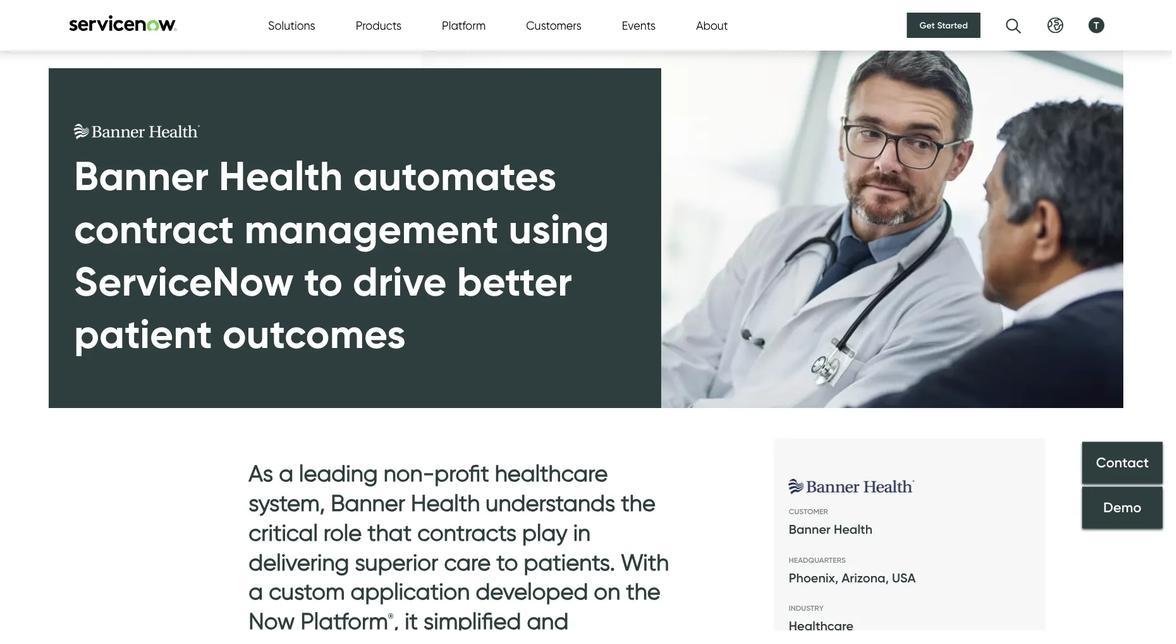 Task type: vqa. For each thing, say whether or not it's contained in the screenshot.
"Only"
no



Task type: locate. For each thing, give the bounding box(es) containing it.
management
[[244, 203, 498, 254]]

to inside banner health automates contract management using servicenow to drive better patient outcomes
[[304, 256, 343, 306]]

to up developed
[[496, 549, 518, 576]]

drive
[[353, 256, 447, 306]]

the
[[621, 489, 655, 517], [626, 578, 661, 605]]

a up now
[[249, 578, 263, 605]]

1 horizontal spatial a
[[279, 460, 293, 487]]

role
[[324, 519, 362, 546]]

get started
[[920, 20, 968, 31]]

to
[[304, 256, 343, 306], [496, 549, 518, 576]]

1 horizontal spatial banner
[[331, 489, 405, 517]]

to up outcomes
[[304, 256, 343, 306]]

play
[[522, 519, 567, 546]]

headquarters phoenix, arizona, usa
[[789, 556, 916, 586]]

1 vertical spatial the
[[626, 578, 661, 605]]

2 vertical spatial health
[[834, 522, 872, 537]]

about
[[696, 18, 728, 32]]

0 vertical spatial banner
[[74, 151, 209, 201]]

automates
[[353, 151, 556, 201]]

as
[[249, 460, 273, 487]]

1 vertical spatial to
[[496, 549, 518, 576]]

banner down customer
[[789, 522, 831, 537]]

platform button
[[442, 17, 486, 34]]

health
[[219, 151, 343, 201], [411, 489, 480, 517], [834, 522, 872, 537]]

0 vertical spatial to
[[304, 256, 343, 306]]

events
[[622, 18, 656, 32]]

the up with
[[621, 489, 655, 517]]

care
[[444, 549, 491, 576]]

1 vertical spatial banner
[[331, 489, 405, 517]]

phoenix,
[[789, 570, 838, 586]]

servicenow image
[[68, 15, 178, 31]]

events button
[[622, 17, 656, 34]]

0 horizontal spatial platform
[[301, 608, 388, 632]]

that
[[367, 519, 412, 546]]

get
[[920, 20, 935, 31]]

platform
[[442, 18, 486, 32], [301, 608, 388, 632]]

1 vertical spatial health
[[411, 489, 480, 517]]

2 horizontal spatial banner
[[789, 522, 831, 537]]

customer banner health
[[789, 507, 872, 537]]

banner inside as a leading non‑profit healthcare system, banner health understands the critical role that contracts play in delivering superior care to patients. with a custom application developed on the now platform
[[331, 489, 405, 517]]

banner up the contract
[[74, 151, 209, 201]]

solutions
[[268, 18, 315, 32]]

a right 'as'
[[279, 460, 293, 487]]

2 vertical spatial banner
[[789, 522, 831, 537]]

a
[[279, 460, 293, 487], [249, 578, 263, 605]]

demo link
[[1082, 487, 1163, 529]]

products button
[[356, 17, 401, 34]]

0 horizontal spatial banner
[[74, 151, 209, 201]]

better
[[457, 256, 572, 306]]

0 vertical spatial the
[[621, 489, 655, 517]]

servicenow
[[74, 256, 294, 306]]

banner up that
[[331, 489, 405, 517]]

0 vertical spatial a
[[279, 460, 293, 487]]

arizona,
[[842, 570, 889, 586]]

health inside customer banner health
[[834, 522, 872, 537]]

banner
[[74, 151, 209, 201], [331, 489, 405, 517], [789, 522, 831, 537]]

1 horizontal spatial health
[[411, 489, 480, 517]]

0 horizontal spatial health
[[219, 151, 343, 201]]

1 vertical spatial platform
[[301, 608, 388, 632]]

leading
[[299, 460, 378, 487]]

0 vertical spatial health
[[219, 151, 343, 201]]

customers button
[[526, 17, 581, 34]]

0 horizontal spatial to
[[304, 256, 343, 306]]

2 horizontal spatial health
[[834, 522, 872, 537]]

headquarters
[[789, 556, 846, 565]]

1 vertical spatial a
[[249, 578, 263, 605]]

0 vertical spatial platform
[[442, 18, 486, 32]]

1 horizontal spatial to
[[496, 549, 518, 576]]

the down with
[[626, 578, 661, 605]]

application
[[351, 578, 470, 605]]



Task type: describe. For each thing, give the bounding box(es) containing it.
started
[[937, 20, 968, 31]]

system,
[[249, 489, 325, 517]]

1 horizontal spatial platform
[[442, 18, 486, 32]]

outcomes
[[222, 309, 406, 359]]

banner inside customer banner health
[[789, 522, 831, 537]]

now
[[249, 608, 295, 632]]

healthcare
[[495, 460, 608, 487]]

®
[[388, 612, 394, 620]]

platform inside as a leading non‑profit healthcare system, banner health understands the critical role that contracts play in delivering superior care to patients. with a custom application developed on the now platform
[[301, 608, 388, 632]]

critical
[[249, 519, 318, 546]]

customer
[[789, 507, 828, 516]]

non‑profit
[[383, 460, 489, 487]]

to inside as a leading non‑profit healthcare system, banner health understands the critical role that contracts play in delivering superior care to patients. with a custom application developed on the now platform
[[496, 549, 518, 576]]

solutions button
[[268, 17, 315, 34]]

about button
[[696, 17, 728, 34]]

get started link
[[907, 13, 980, 38]]

0 horizontal spatial a
[[249, 578, 263, 605]]

superior
[[355, 549, 438, 576]]

contract
[[74, 203, 234, 254]]

banner inside banner health automates contract management using servicenow to drive better patient outcomes
[[74, 151, 209, 201]]

with
[[621, 549, 669, 576]]

contracts
[[417, 519, 517, 546]]

on
[[594, 578, 620, 605]]

patients.
[[524, 549, 615, 576]]

contact link
[[1082, 442, 1163, 484]]

contact
[[1096, 454, 1149, 471]]

as a leading non‑profit healthcare system, banner health understands the critical role that contracts play in delivering superior care to patients. with a custom application developed on the now platform
[[249, 460, 669, 632]]

patient
[[74, 309, 212, 359]]

usa
[[892, 570, 916, 586]]

custom
[[269, 578, 345, 605]]

developed
[[476, 578, 588, 605]]

health inside as a leading non‑profit healthcare system, banner health understands the critical role that contracts play in delivering superior care to patients. with a custom application developed on the now platform
[[411, 489, 480, 517]]

in
[[573, 519, 591, 546]]

customers
[[526, 18, 581, 32]]

demo
[[1103, 499, 1141, 516]]

delivering
[[249, 549, 349, 576]]

banner health automates contract management using servicenow to drive better patient outcomes
[[74, 151, 609, 359]]

industry
[[789, 604, 824, 613]]

using
[[509, 203, 609, 254]]

products
[[356, 18, 401, 32]]

understands
[[486, 489, 615, 517]]

health inside banner health automates contract management using servicenow to drive better patient outcomes
[[219, 151, 343, 201]]



